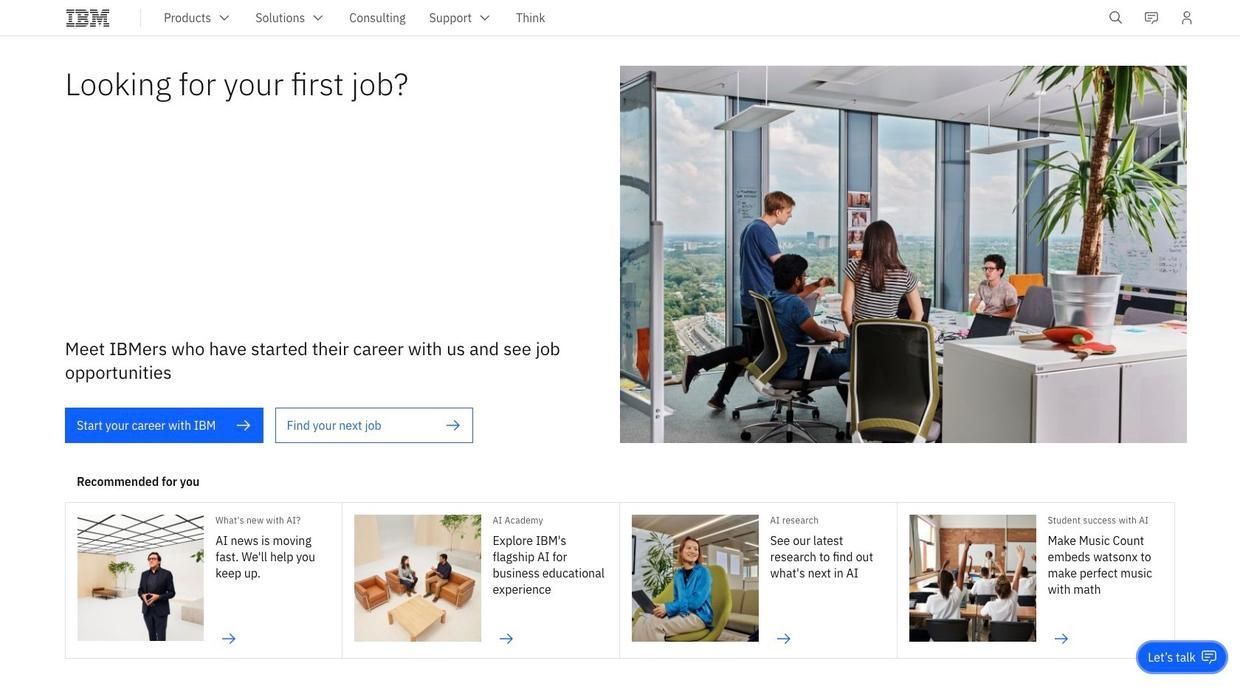 Task type: locate. For each thing, give the bounding box(es) containing it.
let's talk element
[[1149, 649, 1196, 665]]



